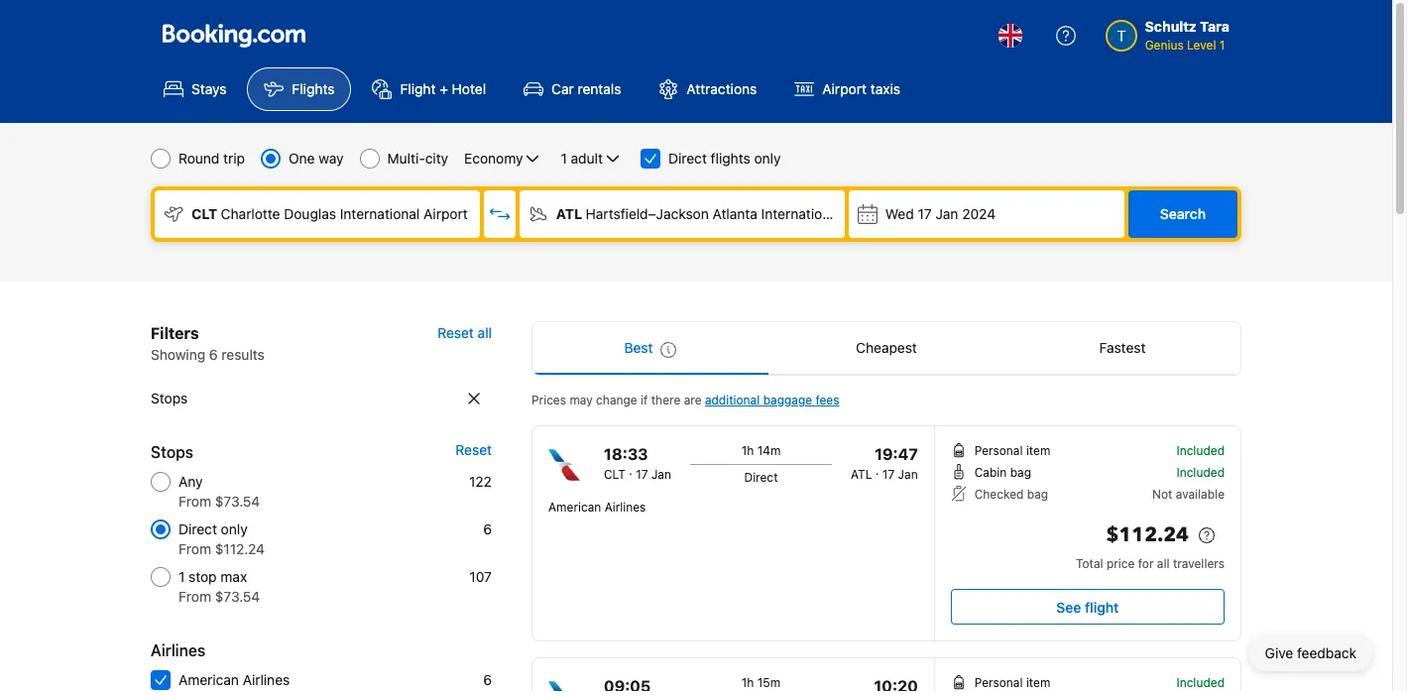 Task type: vqa. For each thing, say whether or not it's contained in the screenshot.
The Search button
yes



Task type: locate. For each thing, give the bounding box(es) containing it.
122
[[469, 473, 492, 490]]

1h for 1h 14m
[[741, 443, 754, 458]]

1 $73.54 from the top
[[215, 493, 260, 510]]

american airlines
[[548, 500, 646, 515], [179, 671, 290, 688]]

14m
[[757, 443, 781, 458]]

from up stop
[[179, 541, 211, 557]]

all inside button
[[478, 324, 492, 341]]

1 vertical spatial personal item
[[975, 675, 1051, 690]]

1 vertical spatial all
[[1157, 556, 1170, 571]]

wed 17 jan 2024
[[885, 205, 996, 222]]

direct for direct only from $112.24
[[179, 521, 217, 538]]

showing 6 results
[[151, 346, 265, 363]]

0 vertical spatial 1
[[1220, 38, 1225, 53]]

. inside 19:47 atl . 17 jan
[[876, 463, 879, 478]]

1 vertical spatial direct
[[744, 470, 778, 485]]

stops down "showing"
[[151, 390, 188, 407]]

atl
[[556, 205, 582, 222], [851, 467, 872, 482]]

0 vertical spatial item
[[1026, 443, 1051, 458]]

1 vertical spatial american airlines
[[179, 671, 290, 688]]

flights
[[711, 150, 751, 167]]

jan inside 19:47 atl . 17 jan
[[898, 467, 918, 482]]

0 vertical spatial airlines
[[605, 500, 646, 515]]

personal item
[[975, 443, 1051, 458], [975, 675, 1051, 690]]

direct left flights
[[668, 150, 707, 167]]

1 horizontal spatial 1
[[561, 150, 567, 167]]

booking.com logo image
[[163, 23, 305, 47], [163, 23, 305, 47]]

bag up checked bag
[[1010, 465, 1031, 480]]

0 vertical spatial bag
[[1010, 465, 1031, 480]]

17 for 19:47
[[883, 467, 895, 482]]

1 horizontal spatial jan
[[898, 467, 918, 482]]

$112.24 inside direct only from $112.24
[[215, 541, 265, 557]]

only right flights
[[754, 150, 781, 167]]

1 item from the top
[[1026, 443, 1051, 458]]

airport taxis
[[823, 80, 901, 97]]

from
[[179, 493, 211, 510], [179, 541, 211, 557], [179, 588, 211, 605]]

2 horizontal spatial jan
[[936, 205, 958, 222]]

1 vertical spatial 1
[[561, 150, 567, 167]]

17 for 18:33
[[636, 467, 648, 482]]

0 vertical spatial 1h
[[741, 443, 754, 458]]

0 horizontal spatial .
[[629, 463, 633, 478]]

jan
[[936, 205, 958, 222], [651, 467, 671, 482], [898, 467, 918, 482]]

clt inside "18:33 clt . 17 jan"
[[604, 467, 626, 482]]

107
[[470, 568, 492, 585]]

bag for cabin bag
[[1010, 465, 1031, 480]]

bag
[[1010, 465, 1031, 480], [1027, 487, 1048, 502]]

1 from from the top
[[179, 493, 211, 510]]

0 horizontal spatial 1
[[179, 568, 185, 585]]

1 vertical spatial clt
[[604, 467, 626, 482]]

0 horizontal spatial all
[[478, 324, 492, 341]]

only inside direct only from $112.24
[[221, 521, 248, 538]]

1 down tara at the top of page
[[1220, 38, 1225, 53]]

item down see flight button
[[1026, 675, 1051, 690]]

0 horizontal spatial atl
[[556, 205, 582, 222]]

0 vertical spatial included
[[1177, 443, 1225, 458]]

1 international from the left
[[340, 205, 420, 222]]

one
[[289, 150, 315, 167]]

1 horizontal spatial 17
[[883, 467, 895, 482]]

1 vertical spatial reset
[[456, 441, 492, 458]]

car
[[552, 80, 574, 97]]

bag right checked
[[1027, 487, 1048, 502]]

from inside '1 stop max from $73.54'
[[179, 588, 211, 605]]

0 vertical spatial american
[[548, 500, 601, 515]]

american
[[548, 500, 601, 515], [179, 671, 239, 688]]

1 vertical spatial stops
[[151, 443, 193, 461]]

0 vertical spatial all
[[478, 324, 492, 341]]

0 horizontal spatial only
[[221, 521, 248, 538]]

0 vertical spatial stops
[[151, 390, 188, 407]]

international down multi-
[[340, 205, 420, 222]]

level
[[1187, 38, 1216, 53]]

stops up any
[[151, 443, 193, 461]]

1 vertical spatial $73.54
[[215, 588, 260, 605]]

1h left "14m"
[[741, 443, 754, 458]]

1 horizontal spatial only
[[754, 150, 781, 167]]

17 right wed
[[918, 205, 932, 222]]

jan down there
[[651, 467, 671, 482]]

$73.54 down max
[[215, 588, 260, 605]]

$112.24 up for
[[1106, 522, 1189, 548]]

1 horizontal spatial airlines
[[243, 671, 290, 688]]

jan inside "18:33 clt . 17 jan"
[[651, 467, 671, 482]]

fees
[[816, 393, 840, 408]]

1 horizontal spatial atl
[[851, 467, 872, 482]]

best image
[[661, 342, 677, 358], [661, 342, 677, 358]]

reset inside button
[[438, 324, 474, 341]]

travellers
[[1173, 556, 1225, 571]]

give feedback button
[[1249, 636, 1373, 671]]

from down any
[[179, 493, 211, 510]]

direct down 1h 14m
[[744, 470, 778, 485]]

tab list
[[533, 322, 1241, 376]]

change
[[596, 393, 637, 408]]

1 inside '1 stop max from $73.54'
[[179, 568, 185, 585]]

prices may change if there are additional baggage fees
[[532, 393, 840, 408]]

1 horizontal spatial american airlines
[[548, 500, 646, 515]]

1 horizontal spatial .
[[876, 463, 879, 478]]

1 left adult
[[561, 150, 567, 167]]

6
[[209, 346, 218, 363], [483, 521, 492, 538], [483, 671, 492, 688]]

1 vertical spatial 1h
[[742, 675, 754, 690]]

total
[[1076, 556, 1103, 571]]

0 vertical spatial personal item
[[975, 443, 1051, 458]]

0 horizontal spatial clt
[[191, 205, 217, 222]]

see flight button
[[951, 589, 1225, 625]]

feedback
[[1297, 645, 1357, 662]]

1 vertical spatial included
[[1177, 465, 1225, 480]]

flights link
[[247, 67, 352, 111]]

all
[[478, 324, 492, 341], [1157, 556, 1170, 571]]

17 down 19:47
[[883, 467, 895, 482]]

international for atlanta
[[761, 205, 841, 222]]

0 vertical spatial reset
[[438, 324, 474, 341]]

1 horizontal spatial clt
[[604, 467, 626, 482]]

reset all button
[[438, 321, 492, 345]]

hotel
[[452, 80, 486, 97]]

2 $73.54 from the top
[[215, 588, 260, 605]]

are
[[684, 393, 702, 408]]

1 vertical spatial atl
[[851, 467, 872, 482]]

2 vertical spatial airlines
[[243, 671, 290, 688]]

1 vertical spatial 6
[[483, 521, 492, 538]]

jan down 19:47
[[898, 467, 918, 482]]

1h
[[741, 443, 754, 458], [742, 675, 754, 690]]

0 horizontal spatial direct
[[179, 521, 217, 538]]

1 horizontal spatial $112.24
[[1106, 522, 1189, 548]]

showing
[[151, 346, 205, 363]]

best
[[624, 339, 653, 356]]

1 vertical spatial from
[[179, 541, 211, 557]]

0 horizontal spatial 17
[[636, 467, 648, 482]]

jan for 18:33
[[651, 467, 671, 482]]

american airlines down '1 stop max from $73.54'
[[179, 671, 290, 688]]

2 vertical spatial from
[[179, 588, 211, 605]]

1 vertical spatial only
[[221, 521, 248, 538]]

car rentals
[[552, 80, 621, 97]]

price
[[1107, 556, 1135, 571]]

3 from from the top
[[179, 588, 211, 605]]

direct only from $112.24
[[179, 521, 265, 557]]

17 down 18:33
[[636, 467, 648, 482]]

international right atlanta
[[761, 205, 841, 222]]

1 inside popup button
[[561, 150, 567, 167]]

1 horizontal spatial all
[[1157, 556, 1170, 571]]

1 left stop
[[179, 568, 185, 585]]

0 horizontal spatial international
[[340, 205, 420, 222]]

1 vertical spatial bag
[[1027, 487, 1048, 502]]

2 vertical spatial 1
[[179, 568, 185, 585]]

direct inside direct only from $112.24
[[179, 521, 217, 538]]

see flight
[[1057, 599, 1119, 615]]

2024
[[962, 205, 996, 222]]

2 vertical spatial included
[[1177, 675, 1225, 690]]

0 vertical spatial $73.54
[[215, 493, 260, 510]]

direct down any from $73.54
[[179, 521, 217, 538]]

from down stop
[[179, 588, 211, 605]]

american airlines down "18:33 clt . 17 jan"
[[548, 500, 646, 515]]

airport for clt charlotte douglas international airport
[[424, 205, 468, 222]]

baggage
[[763, 393, 812, 408]]

item up "cabin bag"
[[1026, 443, 1051, 458]]

0 vertical spatial from
[[179, 493, 211, 510]]

2 vertical spatial 6
[[483, 671, 492, 688]]

0 horizontal spatial jan
[[651, 467, 671, 482]]

$112.24 up max
[[215, 541, 265, 557]]

1h left 15m
[[742, 675, 754, 690]]

1 horizontal spatial direct
[[668, 150, 707, 167]]

jan left 2024 on the top right of the page
[[936, 205, 958, 222]]

1 vertical spatial american
[[179, 671, 239, 688]]

reset button
[[456, 440, 492, 460]]

search
[[1160, 205, 1206, 222]]

only
[[754, 150, 781, 167], [221, 521, 248, 538]]

2 from from the top
[[179, 541, 211, 557]]

2 horizontal spatial 1
[[1220, 38, 1225, 53]]

1 1h from the top
[[741, 443, 754, 458]]

airport
[[823, 80, 867, 97], [424, 205, 468, 222], [845, 205, 889, 222]]

1 vertical spatial airlines
[[151, 642, 206, 660]]

0 vertical spatial direct
[[668, 150, 707, 167]]

3 included from the top
[[1177, 675, 1225, 690]]

flight
[[400, 80, 436, 97]]

$73.54
[[215, 493, 260, 510], [215, 588, 260, 605]]

17 inside "18:33 clt . 17 jan"
[[636, 467, 648, 482]]

2 horizontal spatial direct
[[744, 470, 778, 485]]

2 1h from the top
[[742, 675, 754, 690]]

17 inside 19:47 atl . 17 jan
[[883, 467, 895, 482]]

2 horizontal spatial 17
[[918, 205, 932, 222]]

1 adult
[[561, 150, 603, 167]]

2 horizontal spatial airlines
[[605, 500, 646, 515]]

0 horizontal spatial $112.24
[[215, 541, 265, 557]]

clt left charlotte
[[191, 205, 217, 222]]

search button
[[1129, 190, 1238, 238]]

2 . from the left
[[876, 463, 879, 478]]

1 horizontal spatial international
[[761, 205, 841, 222]]

2 vertical spatial direct
[[179, 521, 217, 538]]

$73.54 up direct only from $112.24
[[215, 493, 260, 510]]

$112.24 region
[[951, 520, 1225, 555]]

1 . from the left
[[629, 463, 633, 478]]

direct
[[668, 150, 707, 167], [744, 470, 778, 485], [179, 521, 217, 538]]

from inside direct only from $112.24
[[179, 541, 211, 557]]

adult
[[571, 150, 603, 167]]

. inside "18:33 clt . 17 jan"
[[629, 463, 633, 478]]

reset all
[[438, 324, 492, 341]]

reset for reset
[[456, 441, 492, 458]]

0 vertical spatial personal
[[975, 443, 1023, 458]]

direct for direct
[[744, 470, 778, 485]]

flight + hotel
[[400, 80, 486, 97]]

clt down 18:33
[[604, 467, 626, 482]]

.
[[629, 463, 633, 478], [876, 463, 879, 478]]

1 for 1 adult
[[561, 150, 567, 167]]

0 vertical spatial clt
[[191, 205, 217, 222]]

. for 19:47
[[876, 463, 879, 478]]

included
[[1177, 443, 1225, 458], [1177, 465, 1225, 480], [1177, 675, 1225, 690]]

2 personal item from the top
[[975, 675, 1051, 690]]

airport for atl hartsfield–jackson atlanta international airport
[[845, 205, 889, 222]]

stop
[[189, 568, 217, 585]]

1h 15m
[[742, 675, 781, 690]]

stays
[[191, 80, 227, 97]]

only down any from $73.54
[[221, 521, 248, 538]]

cheapest button
[[769, 322, 1005, 374]]

round
[[179, 150, 220, 167]]

1 vertical spatial item
[[1026, 675, 1051, 690]]

2 international from the left
[[761, 205, 841, 222]]

way
[[319, 150, 344, 167]]

17 inside popup button
[[918, 205, 932, 222]]

1 horizontal spatial american
[[548, 500, 601, 515]]

1 vertical spatial personal
[[975, 675, 1023, 690]]



Task type: describe. For each thing, give the bounding box(es) containing it.
available
[[1176, 487, 1225, 502]]

from inside any from $73.54
[[179, 493, 211, 510]]

+
[[440, 80, 448, 97]]

0 horizontal spatial american airlines
[[179, 671, 290, 688]]

international for douglas
[[340, 205, 420, 222]]

not available
[[1153, 487, 1225, 502]]

there
[[651, 393, 681, 408]]

1 stop max from $73.54
[[179, 568, 260, 605]]

best button
[[533, 322, 769, 374]]

trip
[[223, 150, 245, 167]]

tab list containing best
[[533, 322, 1241, 376]]

cheapest
[[856, 339, 917, 356]]

atl inside 19:47 atl . 17 jan
[[851, 467, 872, 482]]

economy
[[464, 150, 523, 167]]

1 personal from the top
[[975, 443, 1023, 458]]

see
[[1057, 599, 1081, 615]]

round trip
[[179, 150, 245, 167]]

1h 14m
[[741, 443, 781, 458]]

total price for all travellers
[[1076, 556, 1225, 571]]

may
[[570, 393, 593, 408]]

2 included from the top
[[1177, 465, 1225, 480]]

rentals
[[578, 80, 621, 97]]

attractions
[[687, 80, 757, 97]]

19:47
[[875, 445, 918, 463]]

douglas
[[284, 205, 336, 222]]

$112.24 inside region
[[1106, 522, 1189, 548]]

1 included from the top
[[1177, 443, 1225, 458]]

additional
[[705, 393, 760, 408]]

wed 17 jan 2024 button
[[849, 190, 1125, 238]]

stays link
[[147, 67, 243, 111]]

filters
[[151, 324, 199, 342]]

bag for checked bag
[[1027, 487, 1048, 502]]

multi-
[[387, 150, 425, 167]]

$73.54 inside '1 stop max from $73.54'
[[215, 588, 260, 605]]

. for 18:33
[[629, 463, 633, 478]]

additional baggage fees link
[[705, 393, 840, 408]]

jan inside popup button
[[936, 205, 958, 222]]

jan for 19:47
[[898, 467, 918, 482]]

if
[[641, 393, 648, 408]]

city
[[425, 150, 448, 167]]

atl hartsfield–jackson atlanta international airport
[[556, 205, 889, 222]]

1 for 1 stop max from $73.54
[[179, 568, 185, 585]]

schultz tara genius level 1
[[1145, 18, 1230, 53]]

flight
[[1085, 599, 1119, 615]]

give feedback
[[1265, 645, 1357, 662]]

0 vertical spatial 6
[[209, 346, 218, 363]]

max
[[221, 568, 247, 585]]

results
[[222, 346, 265, 363]]

genius
[[1145, 38, 1184, 53]]

reset for reset all
[[438, 324, 474, 341]]

charlotte
[[221, 205, 280, 222]]

direct for direct flights only
[[668, 150, 707, 167]]

1 stops from the top
[[151, 390, 188, 407]]

flight + hotel link
[[356, 67, 503, 111]]

airport taxis link
[[778, 67, 917, 111]]

give
[[1265, 645, 1294, 662]]

fastest
[[1099, 339, 1146, 356]]

tara
[[1200, 18, 1230, 35]]

prices
[[532, 393, 566, 408]]

taxis
[[871, 80, 901, 97]]

one way
[[289, 150, 344, 167]]

19:47 atl . 17 jan
[[851, 445, 918, 482]]

0 horizontal spatial american
[[179, 671, 239, 688]]

1 personal item from the top
[[975, 443, 1051, 458]]

2 personal from the top
[[975, 675, 1023, 690]]

atlanta
[[713, 205, 758, 222]]

2 item from the top
[[1026, 675, 1051, 690]]

checked
[[975, 487, 1024, 502]]

any from $73.54
[[179, 473, 260, 510]]

direct flights only
[[668, 150, 781, 167]]

attractions link
[[642, 67, 774, 111]]

0 vertical spatial american airlines
[[548, 500, 646, 515]]

$73.54 inside any from $73.54
[[215, 493, 260, 510]]

not
[[1153, 487, 1173, 502]]

1 inside schultz tara genius level 1
[[1220, 38, 1225, 53]]

for
[[1138, 556, 1154, 571]]

hartsfield–jackson
[[586, 205, 709, 222]]

any
[[179, 473, 203, 490]]

cabin bag
[[975, 465, 1031, 480]]

car rentals link
[[507, 67, 638, 111]]

multi-city
[[387, 150, 448, 167]]

18:33
[[604, 445, 648, 463]]

18:33 clt . 17 jan
[[604, 445, 671, 482]]

0 horizontal spatial airlines
[[151, 642, 206, 660]]

0 vertical spatial atl
[[556, 205, 582, 222]]

clt charlotte douglas international airport
[[191, 205, 468, 222]]

schultz
[[1145, 18, 1197, 35]]

0 vertical spatial only
[[754, 150, 781, 167]]

flights
[[292, 80, 335, 97]]

wed
[[885, 205, 914, 222]]

2 stops from the top
[[151, 443, 193, 461]]

1 adult button
[[559, 147, 625, 171]]

checked bag
[[975, 487, 1048, 502]]

15m
[[757, 675, 781, 690]]

1h for 1h 15m
[[742, 675, 754, 690]]



